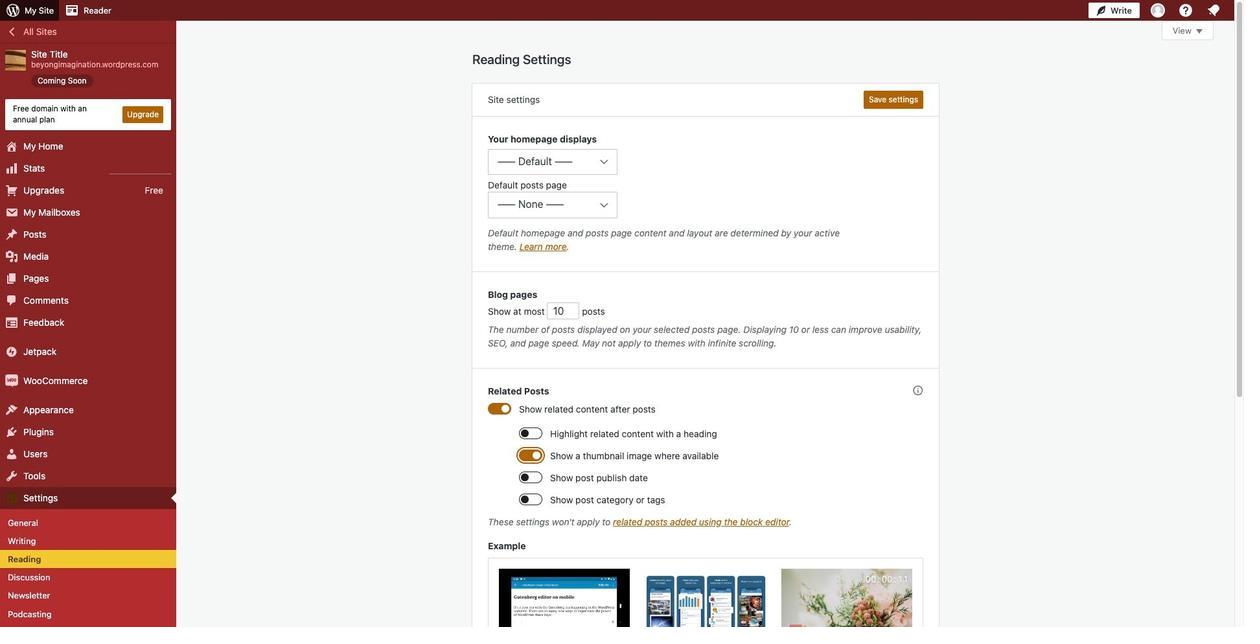 Task type: locate. For each thing, give the bounding box(es) containing it.
3 group from the top
[[488, 402, 924, 628]]

help image
[[1179, 3, 1194, 18]]

the wordpress for android app gets a big facelift image
[[641, 569, 772, 628]]

None number field
[[548, 303, 580, 319]]

img image
[[5, 345, 18, 358], [5, 374, 18, 387]]

upgrade focus: videopress for weddings image
[[782, 569, 913, 628]]

1 vertical spatial group
[[488, 288, 924, 353]]

1 vertical spatial img image
[[5, 374, 18, 387]]

group
[[488, 132, 924, 257], [488, 288, 924, 353], [488, 402, 924, 628]]

highest hourly views 0 image
[[110, 166, 171, 174]]

2 img image from the top
[[5, 374, 18, 387]]

0 vertical spatial group
[[488, 132, 924, 257]]

main content
[[473, 21, 1214, 628]]

closed image
[[1197, 29, 1203, 34]]

2 group from the top
[[488, 288, 924, 353]]

2 vertical spatial group
[[488, 402, 924, 628]]

0 vertical spatial img image
[[5, 345, 18, 358]]

none number field inside "group"
[[548, 303, 580, 319]]



Task type: vqa. For each thing, say whether or not it's contained in the screenshot.
howard icon
no



Task type: describe. For each thing, give the bounding box(es) containing it.
1 group from the top
[[488, 132, 924, 257]]

manage your notifications image
[[1207, 3, 1222, 18]]

my profile image
[[1151, 3, 1166, 18]]

1 img image from the top
[[5, 345, 18, 358]]

big iphone/ipad update now available image
[[499, 569, 630, 628]]



